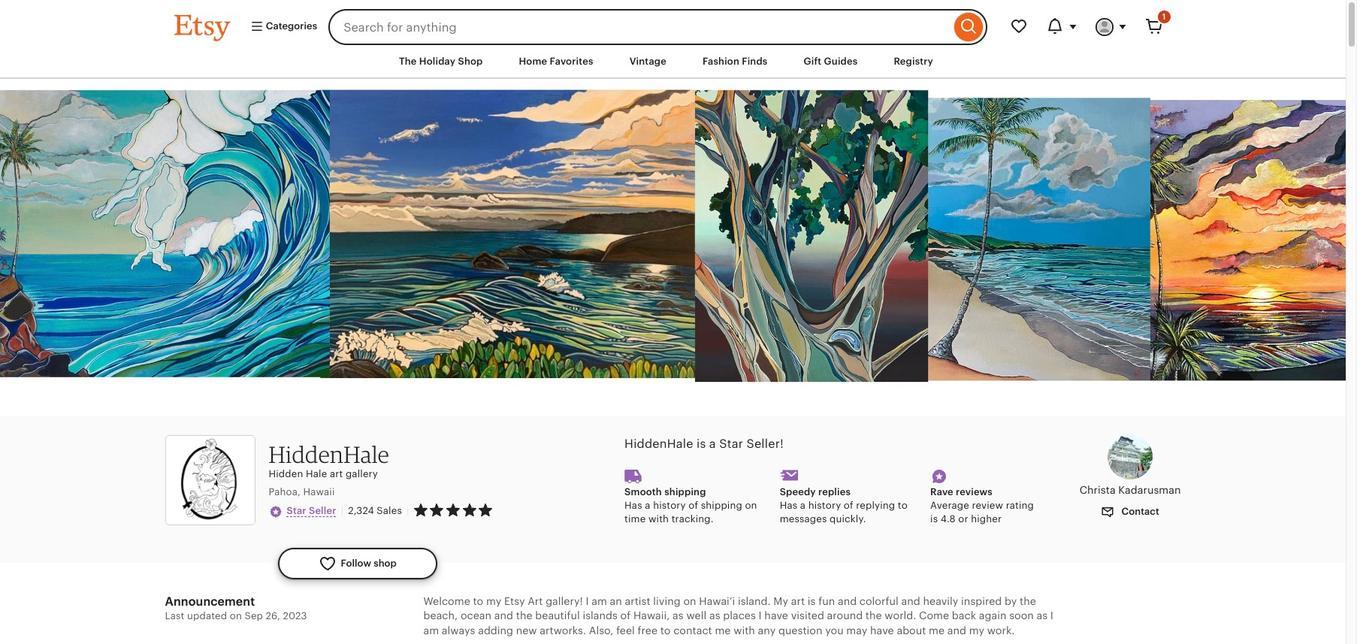 Task type: vqa. For each thing, say whether or not it's contained in the screenshot.
1
yes



Task type: locate. For each thing, give the bounding box(es) containing it.
0 horizontal spatial art
[[330, 468, 343, 479]]

am down beach,
[[424, 625, 439, 637]]

has
[[625, 500, 642, 511], [780, 500, 798, 511]]

1
[[1163, 12, 1166, 21]]

hiddenhale is a star seller!
[[625, 437, 784, 451]]

2 has from the left
[[780, 500, 798, 511]]

am
[[592, 595, 607, 607], [424, 625, 439, 637]]

the up the soon
[[1020, 595, 1036, 607]]

have down world.
[[871, 625, 894, 637]]

0 horizontal spatial to
[[473, 595, 484, 607]]

1 vertical spatial shipping
[[701, 500, 743, 511]]

and up world.
[[902, 595, 921, 607]]

star down pahoa, hawaii
[[287, 505, 306, 516]]

0 horizontal spatial hiddenhale
[[269, 440, 390, 468]]

hiddenhale up smooth
[[625, 437, 694, 451]]

categories button
[[239, 14, 324, 41]]

gallery!
[[546, 595, 583, 607]]

free
[[638, 625, 658, 637]]

hiddenhale up hale
[[269, 440, 390, 468]]

shipping
[[665, 486, 706, 498], [701, 500, 743, 511]]

1 horizontal spatial has
[[780, 500, 798, 511]]

1 horizontal spatial is
[[808, 595, 816, 607]]

26,
[[266, 610, 280, 621]]

beach,
[[424, 610, 458, 622]]

gift
[[804, 56, 822, 67]]

is inside welcome to my etsy art gallery! i am an artist living on hawai'i island. my art is fun and colorful and heavily inspired by the beach, ocean and the beautiful islands of hawaii, as well as places i have visited around the world. come back again soon as i am always adding new artworks. also, feel free to contact me with any question you may have about me and my work.
[[808, 595, 816, 607]]

i up the islands
[[586, 595, 589, 607]]

the down colorful in the bottom right of the page
[[866, 610, 882, 622]]

hiddenhale for hiddenhale is a star seller!
[[625, 437, 694, 451]]

with inside smooth shipping has a history of shipping on time with tracking.
[[649, 514, 669, 525]]

hiddenhale
[[625, 437, 694, 451], [269, 440, 390, 468]]

my down back
[[969, 625, 985, 637]]

0 horizontal spatial on
[[230, 610, 242, 621]]

menu bar
[[147, 45, 1199, 79]]

2 horizontal spatial on
[[745, 500, 757, 511]]

a for smooth shipping
[[645, 500, 651, 511]]

follow
[[341, 557, 371, 569]]

0 horizontal spatial has
[[625, 500, 642, 511]]

1 vertical spatial my
[[969, 625, 985, 637]]

is up smooth shipping has a history of shipping on time with tracking.
[[697, 437, 706, 451]]

history inside speedy replies has a history of replying to messages quickly.
[[809, 500, 841, 511]]

soon
[[1010, 610, 1034, 622]]

art inside welcome to my etsy art gallery! i am an artist living on hawai'i island. my art is fun and colorful and heavily inspired by the beach, ocean and the beautiful islands of hawaii, as well as places i have visited around the world. come back again soon as i am always adding new artworks. also, feel free to contact me with any question you may have about me and my work.
[[791, 595, 805, 607]]

christa kadarusman link
[[1080, 434, 1181, 498]]

is left fun on the right of page
[[808, 595, 816, 607]]

history up tracking.
[[653, 500, 686, 511]]

0 vertical spatial with
[[649, 514, 669, 525]]

1 horizontal spatial to
[[661, 625, 671, 637]]

finds
[[742, 56, 768, 67]]

i right the soon
[[1051, 610, 1054, 622]]

me
[[715, 625, 731, 637], [929, 625, 945, 637]]

guides
[[824, 56, 858, 67]]

2 horizontal spatial a
[[800, 500, 806, 511]]

1 vertical spatial on
[[684, 595, 696, 607]]

hawaii
[[303, 486, 335, 497]]

2,324 sales link
[[348, 505, 402, 516]]

have
[[765, 610, 788, 622], [871, 625, 894, 637]]

1 vertical spatial star
[[287, 505, 306, 516]]

of up 'quickly.'
[[844, 500, 854, 511]]

with right the time
[[649, 514, 669, 525]]

artist
[[625, 595, 651, 607]]

updated
[[187, 610, 227, 621]]

0 horizontal spatial me
[[715, 625, 731, 637]]

and up the around
[[838, 595, 857, 607]]

the holiday shop link
[[388, 48, 494, 75]]

0 horizontal spatial the
[[516, 610, 533, 622]]

of for replying
[[844, 500, 854, 511]]

1 vertical spatial with
[[734, 625, 755, 637]]

vintage link
[[618, 48, 678, 75]]

question
[[779, 625, 823, 637]]

has for has a history of replying to messages quickly.
[[780, 500, 798, 511]]

to right "free" at the bottom left of the page
[[661, 625, 671, 637]]

hiddenhale hidden hale art gallery
[[269, 440, 390, 479]]

0 horizontal spatial as
[[673, 610, 684, 622]]

i down island.
[[759, 610, 762, 622]]

2 me from the left
[[929, 625, 945, 637]]

is
[[697, 437, 706, 451], [931, 514, 938, 525], [808, 595, 816, 607]]

a inside speedy replies has a history of replying to messages quickly.
[[800, 500, 806, 511]]

feel
[[617, 625, 635, 637]]

2 vertical spatial to
[[661, 625, 671, 637]]

0 vertical spatial on
[[745, 500, 757, 511]]

always
[[442, 625, 475, 637]]

has for has a history of shipping on time with tracking.
[[625, 500, 642, 511]]

0 horizontal spatial am
[[424, 625, 439, 637]]

1 horizontal spatial as
[[710, 610, 721, 622]]

1 horizontal spatial hiddenhale
[[625, 437, 694, 451]]

registry
[[894, 56, 934, 67]]

on
[[745, 500, 757, 511], [684, 595, 696, 607], [230, 610, 242, 621]]

on down seller!
[[745, 500, 757, 511]]

1 horizontal spatial me
[[929, 625, 945, 637]]

on up the well
[[684, 595, 696, 607]]

a down smooth
[[645, 500, 651, 511]]

my left the etsy
[[486, 595, 502, 607]]

history down replies
[[809, 500, 841, 511]]

a left seller!
[[709, 437, 716, 451]]

3 as from the left
[[1037, 610, 1048, 622]]

0 horizontal spatial have
[[765, 610, 788, 622]]

0 horizontal spatial with
[[649, 514, 669, 525]]

0 vertical spatial star
[[720, 437, 744, 451]]

seller
[[309, 505, 336, 516]]

categories
[[263, 21, 317, 32]]

on left the sep in the bottom of the page
[[230, 610, 242, 621]]

art
[[330, 468, 343, 479], [791, 595, 805, 607]]

to right replying
[[898, 500, 908, 511]]

and up adding
[[494, 610, 513, 622]]

hidden
[[269, 468, 303, 479]]

of up tracking.
[[689, 500, 698, 511]]

1 horizontal spatial of
[[689, 500, 698, 511]]

to
[[898, 500, 908, 511], [473, 595, 484, 607], [661, 625, 671, 637]]

1 horizontal spatial art
[[791, 595, 805, 607]]

history inside smooth shipping has a history of shipping on time with tracking.
[[653, 500, 686, 511]]

1 vertical spatial to
[[473, 595, 484, 607]]

1 history from the left
[[653, 500, 686, 511]]

2 | from the left
[[407, 505, 409, 516]]

2 vertical spatial on
[[230, 610, 242, 621]]

0 horizontal spatial star
[[287, 505, 306, 516]]

1 me from the left
[[715, 625, 731, 637]]

the up new
[[516, 610, 533, 622]]

about
[[897, 625, 926, 637]]

0 vertical spatial is
[[697, 437, 706, 451]]

as down 'hawai'i'
[[710, 610, 721, 622]]

1 horizontal spatial am
[[592, 595, 607, 607]]

2 horizontal spatial is
[[931, 514, 938, 525]]

has inside smooth shipping has a history of shipping on time with tracking.
[[625, 500, 642, 511]]

1 vertical spatial is
[[931, 514, 938, 525]]

2 history from the left
[[809, 500, 841, 511]]

shop
[[458, 56, 483, 67]]

tracking.
[[672, 514, 714, 525]]

1 horizontal spatial history
[[809, 500, 841, 511]]

0 horizontal spatial |
[[341, 504, 344, 516]]

2 horizontal spatial of
[[844, 500, 854, 511]]

me down places
[[715, 625, 731, 637]]

of inside smooth shipping has a history of shipping on time with tracking.
[[689, 500, 698, 511]]

holiday
[[419, 56, 456, 67]]

am up the islands
[[592, 595, 607, 607]]

has up the time
[[625, 500, 642, 511]]

of
[[689, 500, 698, 511], [844, 500, 854, 511], [621, 610, 631, 622]]

messages
[[780, 514, 827, 525]]

0 vertical spatial art
[[330, 468, 343, 479]]

hale
[[306, 468, 327, 479]]

with down places
[[734, 625, 755, 637]]

the
[[1020, 595, 1036, 607], [516, 610, 533, 622], [866, 610, 882, 622]]

| left 2,324
[[341, 504, 344, 516]]

art right my
[[791, 595, 805, 607]]

ocean
[[461, 610, 492, 622]]

i
[[586, 595, 589, 607], [759, 610, 762, 622], [1051, 610, 1054, 622]]

to up ocean
[[473, 595, 484, 607]]

2 horizontal spatial to
[[898, 500, 908, 511]]

follow shop button
[[278, 548, 437, 579]]

1 vertical spatial have
[[871, 625, 894, 637]]

1 vertical spatial art
[[791, 595, 805, 607]]

history
[[653, 500, 686, 511], [809, 500, 841, 511]]

sales
[[377, 505, 402, 516]]

a
[[709, 437, 716, 451], [645, 500, 651, 511], [800, 500, 806, 511]]

is inside rave reviews average review rating is 4.8 or higher
[[931, 514, 938, 525]]

0 vertical spatial am
[[592, 595, 607, 607]]

1 horizontal spatial |
[[407, 505, 409, 516]]

as left the well
[[673, 610, 684, 622]]

0 horizontal spatial is
[[697, 437, 706, 451]]

2 horizontal spatial as
[[1037, 610, 1048, 622]]

sep
[[245, 610, 263, 621]]

a up "messages"
[[800, 500, 806, 511]]

as
[[673, 610, 684, 622], [710, 610, 721, 622], [1037, 610, 1048, 622]]

as right the soon
[[1037, 610, 1048, 622]]

replies
[[819, 486, 851, 498]]

| right sales
[[407, 505, 409, 516]]

star left seller!
[[720, 437, 744, 451]]

art right hale
[[330, 468, 343, 479]]

contact
[[674, 625, 712, 637]]

0 vertical spatial to
[[898, 500, 908, 511]]

0 horizontal spatial of
[[621, 610, 631, 622]]

0 horizontal spatial a
[[645, 500, 651, 511]]

review
[[972, 500, 1004, 511]]

and
[[838, 595, 857, 607], [902, 595, 921, 607], [494, 610, 513, 622], [948, 625, 967, 637]]

of up feel
[[621, 610, 631, 622]]

2 vertical spatial is
[[808, 595, 816, 607]]

1 horizontal spatial on
[[684, 595, 696, 607]]

1 has from the left
[[625, 500, 642, 511]]

world.
[[885, 610, 917, 622]]

visited
[[791, 610, 825, 622]]

rave reviews average review rating is 4.8 or higher
[[931, 486, 1034, 525]]

is left 4.8
[[931, 514, 938, 525]]

have down my
[[765, 610, 788, 622]]

history for quickly.
[[809, 500, 841, 511]]

2 as from the left
[[710, 610, 721, 622]]

of inside speedy replies has a history of replying to messages quickly.
[[844, 500, 854, 511]]

art inside hiddenhale hidden hale art gallery
[[330, 468, 343, 479]]

inspired
[[961, 595, 1002, 607]]

0 vertical spatial have
[[765, 610, 788, 622]]

has inside speedy replies has a history of replying to messages quickly.
[[780, 500, 798, 511]]

star seller button
[[269, 503, 336, 519]]

on inside welcome to my etsy art gallery! i am an artist living on hawai'i island. my art is fun and colorful and heavily inspired by the beach, ocean and the beautiful islands of hawaii, as well as places i have visited around the world. come back again soon as i am always adding new artworks. also, feel free to contact me with any question you may have about me and my work.
[[684, 595, 696, 607]]

0 vertical spatial my
[[486, 595, 502, 607]]

me down come
[[929, 625, 945, 637]]

has down speedy
[[780, 500, 798, 511]]

none search field inside categories banner
[[329, 9, 987, 45]]

2 horizontal spatial i
[[1051, 610, 1054, 622]]

0 horizontal spatial history
[[653, 500, 686, 511]]

you
[[825, 625, 844, 637]]

a inside smooth shipping has a history of shipping on time with tracking.
[[645, 500, 651, 511]]

1 horizontal spatial with
[[734, 625, 755, 637]]

None search field
[[329, 9, 987, 45]]

rave
[[931, 486, 954, 498]]



Task type: describe. For each thing, give the bounding box(es) containing it.
favorites
[[550, 56, 594, 67]]

hawai'i
[[699, 595, 735, 607]]

0 vertical spatial shipping
[[665, 486, 706, 498]]

on inside smooth shipping has a history of shipping on time with tracking.
[[745, 500, 757, 511]]

by
[[1005, 595, 1017, 607]]

home favorites
[[519, 56, 594, 67]]

welcome to my etsy art gallery! i am an artist living on hawai'i island. my art is fun and colorful and heavily inspired by the beach, ocean and the beautiful islands of hawaii, as well as places i have visited around the world. come back again soon as i am always adding new artworks. also, feel free to contact me with any question you may have about me and my work.
[[424, 595, 1054, 637]]

average
[[931, 500, 970, 511]]

1 horizontal spatial have
[[871, 625, 894, 637]]

with inside welcome to my etsy art gallery! i am an artist living on hawai'i island. my art is fun and colorful and heavily inspired by the beach, ocean and the beautiful islands of hawaii, as well as places i have visited around the world. come back again soon as i am always adding new artworks. also, feel free to contact me with any question you may have about me and my work.
[[734, 625, 755, 637]]

0 horizontal spatial my
[[486, 595, 502, 607]]

to inside speedy replies has a history of replying to messages quickly.
[[898, 500, 908, 511]]

christa kadarusman image
[[1108, 434, 1153, 479]]

work.
[[987, 625, 1015, 637]]

smooth shipping has a history of shipping on time with tracking.
[[625, 486, 757, 525]]

kadarusman
[[1119, 484, 1181, 496]]

on inside announcement last updated on sep 26, 2023
[[230, 610, 242, 621]]

1 link
[[1136, 9, 1172, 45]]

new
[[516, 625, 537, 637]]

pahoa, hawaii
[[269, 486, 335, 497]]

speedy replies has a history of replying to messages quickly.
[[780, 486, 908, 525]]

of for shipping
[[689, 500, 698, 511]]

1 horizontal spatial the
[[866, 610, 882, 622]]

again
[[979, 610, 1007, 622]]

fun
[[819, 595, 835, 607]]

fashion finds link
[[691, 48, 779, 75]]

time
[[625, 514, 646, 525]]

announcement last updated on sep 26, 2023
[[165, 594, 307, 621]]

replying
[[856, 500, 895, 511]]

2 horizontal spatial the
[[1020, 595, 1036, 607]]

1 horizontal spatial star
[[720, 437, 744, 451]]

1 vertical spatial am
[[424, 625, 439, 637]]

star seller
[[287, 505, 336, 516]]

beautiful
[[535, 610, 580, 622]]

gift guides link
[[793, 48, 869, 75]]

hiddenhale for hiddenhale hidden hale art gallery
[[269, 440, 390, 468]]

1 horizontal spatial my
[[969, 625, 985, 637]]

a for speedy replies
[[800, 500, 806, 511]]

home favorites link
[[508, 48, 605, 75]]

Search for anything text field
[[329, 9, 950, 45]]

quickly.
[[830, 514, 866, 525]]

1 as from the left
[[673, 610, 684, 622]]

places
[[723, 610, 756, 622]]

island.
[[738, 595, 771, 607]]

speedy
[[780, 486, 816, 498]]

living
[[653, 595, 681, 607]]

history for with
[[653, 500, 686, 511]]

registry link
[[883, 48, 945, 75]]

adding
[[478, 625, 513, 637]]

christa kadarusman
[[1080, 484, 1181, 496]]

any
[[758, 625, 776, 637]]

fashion
[[703, 56, 740, 67]]

reviews
[[956, 486, 993, 498]]

welcome
[[424, 595, 470, 607]]

follow shop
[[341, 557, 397, 569]]

vintage
[[630, 56, 667, 67]]

menu bar containing the holiday shop
[[147, 45, 1199, 79]]

or
[[959, 514, 969, 525]]

rating
[[1006, 500, 1034, 511]]

around
[[827, 610, 863, 622]]

contact
[[1120, 506, 1160, 517]]

0 horizontal spatial i
[[586, 595, 589, 607]]

the
[[399, 56, 417, 67]]

gift guides
[[804, 56, 858, 67]]

etsy
[[504, 595, 525, 607]]

| inside | 2,324 sales |
[[407, 505, 409, 516]]

back
[[952, 610, 976, 622]]

2,324
[[348, 505, 374, 516]]

also,
[[589, 625, 614, 637]]

4.8
[[941, 514, 956, 525]]

christa
[[1080, 484, 1116, 496]]

an
[[610, 595, 622, 607]]

categories banner
[[147, 0, 1199, 45]]

2023
[[283, 610, 307, 621]]

seller!
[[747, 437, 784, 451]]

of inside welcome to my etsy art gallery! i am an artist living on hawai'i island. my art is fun and colorful and heavily inspired by the beach, ocean and the beautiful islands of hawaii, as well as places i have visited around the world. come back again soon as i am always adding new artworks. also, feel free to contact me with any question you may have about me and my work.
[[621, 610, 631, 622]]

1 horizontal spatial i
[[759, 610, 762, 622]]

contact button
[[1090, 498, 1171, 526]]

fashion finds
[[703, 56, 768, 67]]

art
[[528, 595, 543, 607]]

1 | from the left
[[341, 504, 344, 516]]

smooth
[[625, 486, 662, 498]]

gallery
[[346, 468, 378, 479]]

come
[[919, 610, 949, 622]]

pahoa,
[[269, 486, 301, 497]]

heavily
[[923, 595, 959, 607]]

| 2,324 sales |
[[341, 504, 409, 516]]

star inside button
[[287, 505, 306, 516]]

1 horizontal spatial a
[[709, 437, 716, 451]]

higher
[[971, 514, 1002, 525]]

my
[[774, 595, 789, 607]]

islands
[[583, 610, 618, 622]]

and down back
[[948, 625, 967, 637]]

hawaii,
[[634, 610, 670, 622]]

well
[[687, 610, 707, 622]]

the holiday shop
[[399, 56, 483, 67]]

star_seller image
[[269, 505, 282, 519]]



